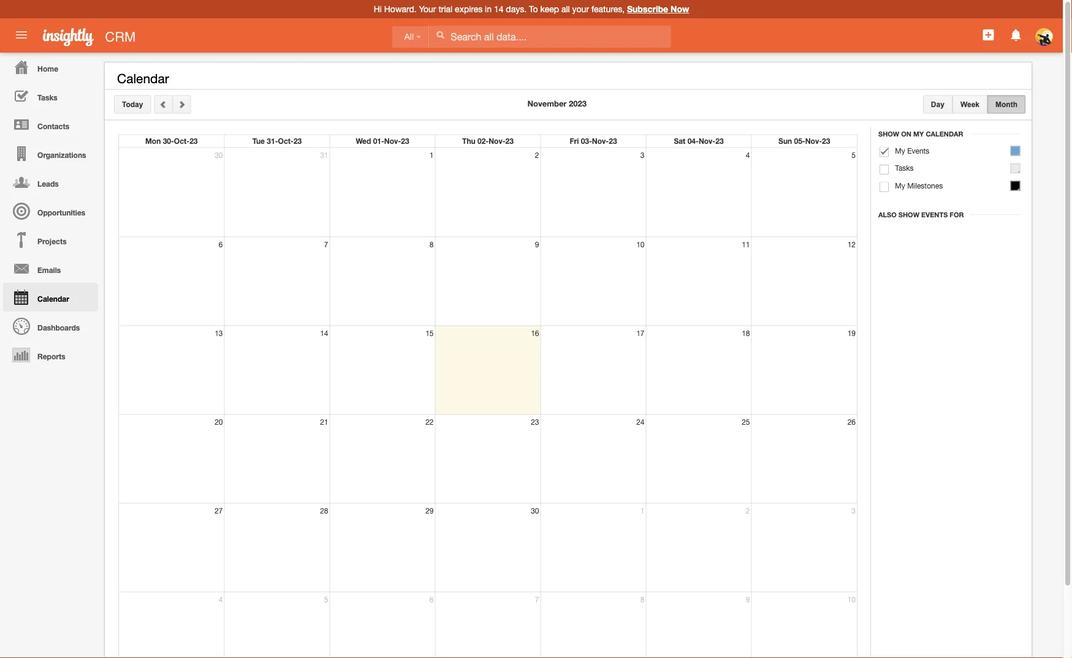 Task type: vqa. For each thing, say whether or not it's contained in the screenshot.
leftmost Chart
no



Task type: describe. For each thing, give the bounding box(es) containing it.
0 vertical spatial show
[[878, 130, 899, 138]]

25
[[742, 418, 750, 427]]

1 vertical spatial 3
[[852, 507, 856, 516]]

02-
[[478, 137, 489, 146]]

24
[[636, 418, 645, 427]]

1 horizontal spatial 10
[[848, 596, 856, 605]]

today button
[[114, 95, 151, 114]]

show on my calendar
[[878, 130, 963, 138]]

dashboards link
[[3, 312, 98, 341]]

emails
[[37, 266, 61, 275]]

1 horizontal spatial tasks
[[895, 164, 914, 173]]

sun 05-nov-23
[[779, 137, 830, 146]]

all
[[404, 32, 414, 42]]

my for my events
[[895, 147, 905, 155]]

week
[[961, 100, 980, 109]]

month button
[[988, 95, 1026, 114]]

thu 02-nov-23
[[462, 137, 514, 146]]

0 horizontal spatial 7
[[324, 241, 328, 249]]

sun
[[779, 137, 792, 146]]

thu
[[462, 137, 475, 146]]

reports
[[37, 352, 65, 361]]

23 for thu 02-nov-23
[[505, 137, 514, 146]]

1 vertical spatial calendar
[[926, 130, 963, 138]]

projects link
[[3, 226, 98, 254]]

Search all data.... text field
[[429, 26, 671, 48]]

31
[[320, 151, 328, 160]]

mon
[[145, 137, 161, 146]]

opportunities link
[[3, 197, 98, 226]]

month
[[996, 100, 1018, 109]]

0 horizontal spatial 30
[[215, 151, 223, 160]]

tasks link
[[3, 82, 98, 110]]

calendar link
[[3, 283, 98, 312]]

11
[[742, 241, 750, 249]]

subscribe now link
[[627, 4, 689, 14]]

16
[[531, 329, 539, 338]]

1 horizontal spatial 9
[[746, 596, 750, 605]]

0 vertical spatial 5
[[852, 151, 856, 160]]

2023
[[569, 99, 587, 109]]

1 horizontal spatial 1
[[640, 507, 645, 516]]

0 vertical spatial 14
[[494, 4, 504, 14]]

also
[[878, 211, 897, 219]]

your
[[419, 4, 436, 14]]

hi
[[374, 4, 382, 14]]

crm
[[105, 29, 136, 44]]

17
[[636, 329, 645, 338]]

0 vertical spatial 9
[[535, 241, 539, 249]]

0 horizontal spatial 5
[[324, 596, 328, 605]]

week button
[[953, 95, 988, 114]]

wed
[[356, 137, 371, 146]]

28
[[320, 507, 328, 516]]

23 for fri 03-nov-23
[[609, 137, 617, 146]]

21
[[320, 418, 328, 427]]

20
[[215, 418, 223, 427]]

0 vertical spatial calendar
[[117, 71, 169, 86]]

03-
[[581, 137, 592, 146]]

navigation containing home
[[0, 53, 98, 370]]

23 for sun 05-nov-23
[[822, 137, 830, 146]]

my milestones
[[895, 181, 943, 190]]

0 vertical spatial 1
[[430, 151, 434, 160]]

trial
[[439, 4, 453, 14]]

23 for sat 04-nov-23
[[716, 137, 724, 146]]

0 vertical spatial events
[[907, 147, 930, 155]]

05-
[[794, 137, 805, 146]]

1 horizontal spatial 6
[[430, 596, 434, 605]]

tue
[[252, 137, 265, 146]]

1 vertical spatial events
[[921, 211, 948, 219]]

days.
[[506, 4, 527, 14]]

expires
[[455, 4, 483, 14]]

dashboards
[[37, 324, 80, 332]]

tasks inside navigation
[[37, 93, 57, 102]]

next image
[[177, 100, 186, 109]]

1 vertical spatial 14
[[320, 329, 328, 338]]

leads
[[37, 180, 59, 188]]

to
[[529, 4, 538, 14]]

all link
[[392, 26, 429, 48]]

features,
[[591, 4, 625, 14]]

nov- for 01-
[[384, 137, 401, 146]]

26
[[848, 418, 856, 427]]

31-
[[267, 137, 278, 146]]

0 horizontal spatial 3
[[640, 151, 645, 160]]

contacts
[[37, 122, 69, 131]]

organizations
[[37, 151, 86, 159]]

keep
[[540, 4, 559, 14]]

Tasks checkbox
[[880, 165, 889, 175]]

now
[[671, 4, 689, 14]]

previous image
[[159, 100, 168, 109]]



Task type: locate. For each thing, give the bounding box(es) containing it.
nov- right sun
[[805, 137, 822, 146]]

nov- right thu
[[489, 137, 505, 146]]

1 vertical spatial show
[[899, 211, 920, 219]]

0 vertical spatial 2
[[535, 151, 539, 160]]

1 vertical spatial 30
[[531, 507, 539, 516]]

0 horizontal spatial 8
[[430, 241, 434, 249]]

sat 04-nov-23
[[674, 137, 724, 146]]

nov- right fri
[[592, 137, 609, 146]]

sat
[[674, 137, 686, 146]]

0 vertical spatial 3
[[640, 151, 645, 160]]

My Events checkbox
[[880, 147, 889, 157]]

nov- right the "wed"
[[384, 137, 401, 146]]

wed 01-nov-23
[[356, 137, 409, 146]]

0 vertical spatial 6
[[219, 241, 223, 249]]

show left on
[[878, 130, 899, 138]]

1 vertical spatial tasks
[[895, 164, 914, 173]]

oct- for 30-
[[174, 137, 190, 146]]

23
[[190, 137, 198, 146], [294, 137, 302, 146], [401, 137, 409, 146], [505, 137, 514, 146], [609, 137, 617, 146], [716, 137, 724, 146], [822, 137, 830, 146], [531, 418, 539, 427]]

14
[[494, 4, 504, 14], [320, 329, 328, 338]]

notifications image
[[1009, 28, 1024, 42]]

2 vertical spatial my
[[895, 181, 905, 190]]

oct- for 31-
[[278, 137, 294, 146]]

calendar
[[117, 71, 169, 86], [926, 130, 963, 138], [37, 295, 69, 303]]

home link
[[3, 53, 98, 82]]

tasks
[[37, 93, 57, 102], [895, 164, 914, 173]]

november 2023
[[527, 99, 587, 109]]

6
[[219, 241, 223, 249], [430, 596, 434, 605]]

23 for mon 30-oct-23
[[190, 137, 198, 146]]

show right also
[[899, 211, 920, 219]]

1 vertical spatial 6
[[430, 596, 434, 605]]

day
[[931, 100, 945, 109]]

2 horizontal spatial calendar
[[926, 130, 963, 138]]

My Milestones checkbox
[[880, 182, 889, 192]]

1 horizontal spatial 5
[[852, 151, 856, 160]]

7
[[324, 241, 328, 249], [535, 596, 539, 605]]

1 vertical spatial my
[[895, 147, 905, 155]]

23 for tue 31-oct-23
[[294, 137, 302, 146]]

1 vertical spatial 5
[[324, 596, 328, 605]]

1 horizontal spatial calendar
[[117, 71, 169, 86]]

milestones
[[907, 181, 943, 190]]

9
[[535, 241, 539, 249], [746, 596, 750, 605]]

1 horizontal spatial 7
[[535, 596, 539, 605]]

projects
[[37, 237, 67, 246]]

mon 30-oct-23
[[145, 137, 198, 146]]

my right my events checkbox
[[895, 147, 905, 155]]

emails link
[[3, 254, 98, 283]]

navigation
[[0, 53, 98, 370]]

4 nov- from the left
[[699, 137, 716, 146]]

0 horizontal spatial oct-
[[174, 137, 190, 146]]

0 vertical spatial 10
[[636, 241, 645, 249]]

white image
[[436, 31, 445, 39]]

10
[[636, 241, 645, 249], [848, 596, 856, 605]]

day button
[[923, 95, 953, 114]]

nov- right 'sat'
[[699, 137, 716, 146]]

tasks down my events
[[895, 164, 914, 173]]

calendar up today
[[117, 71, 169, 86]]

for
[[950, 211, 964, 219]]

nov- for 02-
[[489, 137, 505, 146]]

leads link
[[3, 168, 98, 197]]

0 horizontal spatial 1
[[430, 151, 434, 160]]

0 vertical spatial tasks
[[37, 93, 57, 102]]

calendar up 'dashboards' 'link'
[[37, 295, 69, 303]]

events down show on my calendar
[[907, 147, 930, 155]]

1 horizontal spatial 14
[[494, 4, 504, 14]]

1 vertical spatial 1
[[640, 507, 645, 516]]

also show events for
[[878, 211, 964, 219]]

my right on
[[913, 130, 924, 138]]

13
[[215, 329, 223, 338]]

fri
[[570, 137, 579, 146]]

your
[[572, 4, 589, 14]]

tasks up 'contacts' link
[[37, 93, 57, 102]]

1 nov- from the left
[[384, 137, 401, 146]]

2
[[535, 151, 539, 160], [746, 507, 750, 516]]

on
[[901, 130, 912, 138]]

contacts link
[[3, 110, 98, 139]]

subscribe
[[627, 4, 668, 14]]

howard.
[[384, 4, 417, 14]]

18
[[742, 329, 750, 338]]

0 horizontal spatial 9
[[535, 241, 539, 249]]

tue 31-oct-23
[[252, 137, 302, 146]]

0 vertical spatial my
[[913, 130, 924, 138]]

in
[[485, 4, 492, 14]]

5
[[852, 151, 856, 160], [324, 596, 328, 605]]

30-
[[163, 137, 174, 146]]

1 horizontal spatial oct-
[[278, 137, 294, 146]]

0 horizontal spatial 4
[[219, 596, 223, 605]]

reports link
[[3, 341, 98, 370]]

2 oct- from the left
[[278, 137, 294, 146]]

04-
[[688, 137, 699, 146]]

1 vertical spatial 2
[[746, 507, 750, 516]]

0 horizontal spatial 10
[[636, 241, 645, 249]]

oct- right mon
[[174, 137, 190, 146]]

all
[[561, 4, 570, 14]]

30
[[215, 151, 223, 160], [531, 507, 539, 516]]

0 vertical spatial 30
[[215, 151, 223, 160]]

2 nov- from the left
[[489, 137, 505, 146]]

nov- for 05-
[[805, 137, 822, 146]]

november
[[527, 99, 567, 109]]

oct-
[[174, 137, 190, 146], [278, 137, 294, 146]]

0 horizontal spatial calendar
[[37, 295, 69, 303]]

1 oct- from the left
[[174, 137, 190, 146]]

fri 03-nov-23
[[570, 137, 617, 146]]

nov- for 04-
[[699, 137, 716, 146]]

home
[[37, 64, 58, 73]]

events
[[907, 147, 930, 155], [921, 211, 948, 219]]

1 horizontal spatial 2
[[746, 507, 750, 516]]

events left for
[[921, 211, 948, 219]]

3 nov- from the left
[[592, 137, 609, 146]]

29
[[426, 507, 434, 516]]

today
[[122, 100, 143, 109]]

1 vertical spatial 10
[[848, 596, 856, 605]]

0 vertical spatial 7
[[324, 241, 328, 249]]

1 horizontal spatial 8
[[640, 596, 645, 605]]

0 horizontal spatial 2
[[535, 151, 539, 160]]

0 horizontal spatial tasks
[[37, 93, 57, 102]]

my events
[[895, 147, 930, 155]]

oct- right tue
[[278, 137, 294, 146]]

0 horizontal spatial 14
[[320, 329, 328, 338]]

27
[[215, 507, 223, 516]]

1 vertical spatial 4
[[219, 596, 223, 605]]

1 vertical spatial 7
[[535, 596, 539, 605]]

1 vertical spatial 8
[[640, 596, 645, 605]]

5 nov- from the left
[[805, 137, 822, 146]]

22
[[426, 418, 434, 427]]

1 vertical spatial 9
[[746, 596, 750, 605]]

2 vertical spatial calendar
[[37, 295, 69, 303]]

nov- for 03-
[[592, 137, 609, 146]]

0 horizontal spatial 6
[[219, 241, 223, 249]]

3
[[640, 151, 645, 160], [852, 507, 856, 516]]

19
[[848, 329, 856, 338]]

organizations link
[[3, 139, 98, 168]]

calendar down day "button"
[[926, 130, 963, 138]]

4
[[746, 151, 750, 160], [219, 596, 223, 605]]

opportunities
[[37, 208, 85, 217]]

1 horizontal spatial 30
[[531, 507, 539, 516]]

nov-
[[384, 137, 401, 146], [489, 137, 505, 146], [592, 137, 609, 146], [699, 137, 716, 146], [805, 137, 822, 146]]

23 for wed 01-nov-23
[[401, 137, 409, 146]]

my right my milestones option
[[895, 181, 905, 190]]

12
[[848, 241, 856, 249]]

show
[[878, 130, 899, 138], [899, 211, 920, 219]]

calendar inside navigation
[[37, 295, 69, 303]]

0 vertical spatial 4
[[746, 151, 750, 160]]

01-
[[373, 137, 384, 146]]

my for my milestones
[[895, 181, 905, 190]]

0 vertical spatial 8
[[430, 241, 434, 249]]

1 horizontal spatial 3
[[852, 507, 856, 516]]

15
[[426, 329, 434, 338]]

1 horizontal spatial 4
[[746, 151, 750, 160]]

hi howard. your trial expires in 14 days. to keep all your features, subscribe now
[[374, 4, 689, 14]]



